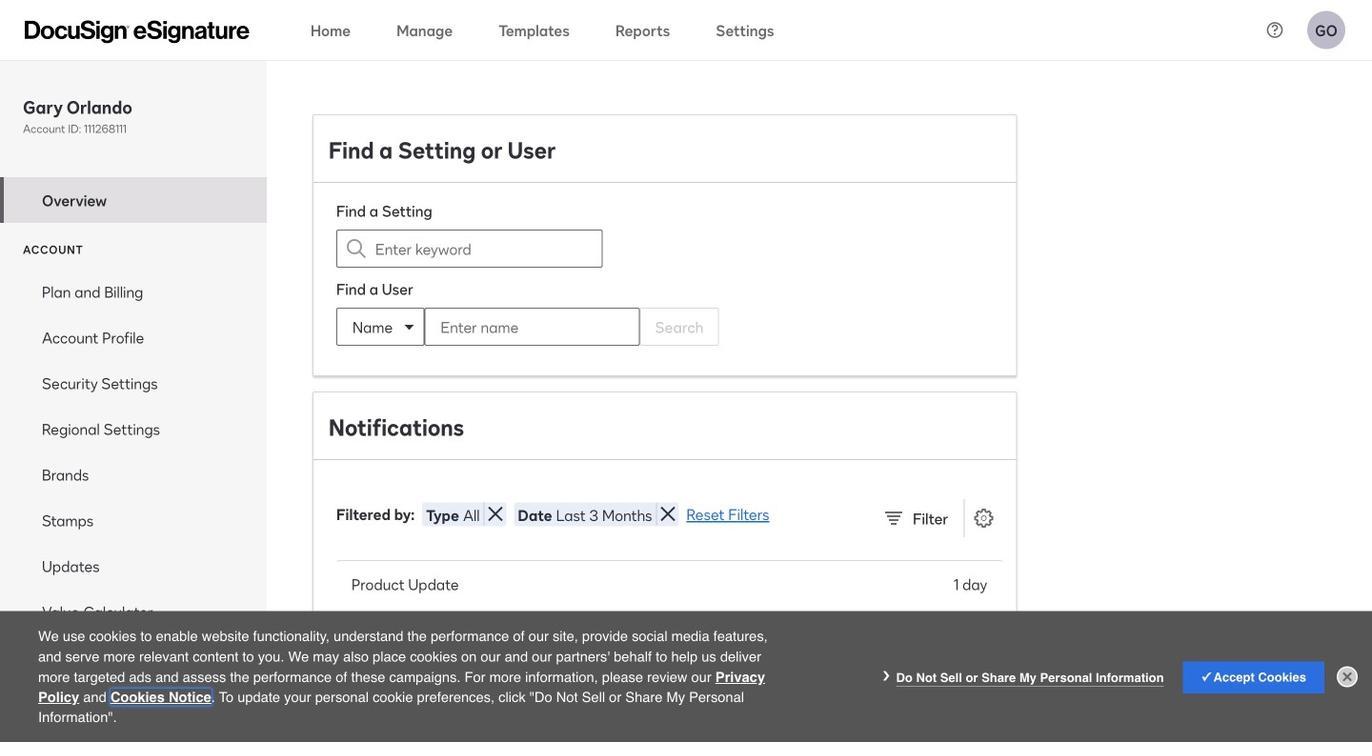 Task type: describe. For each thing, give the bounding box(es) containing it.
Enter name text field
[[426, 309, 601, 345]]

Enter keyword text field
[[376, 231, 564, 267]]

account element
[[0, 269, 267, 635]]

docusign admin image
[[25, 20, 250, 43]]



Task type: locate. For each thing, give the bounding box(es) containing it.
alert dialog
[[0, 611, 1373, 743]]

docusign image
[[74, 715, 122, 730]]



